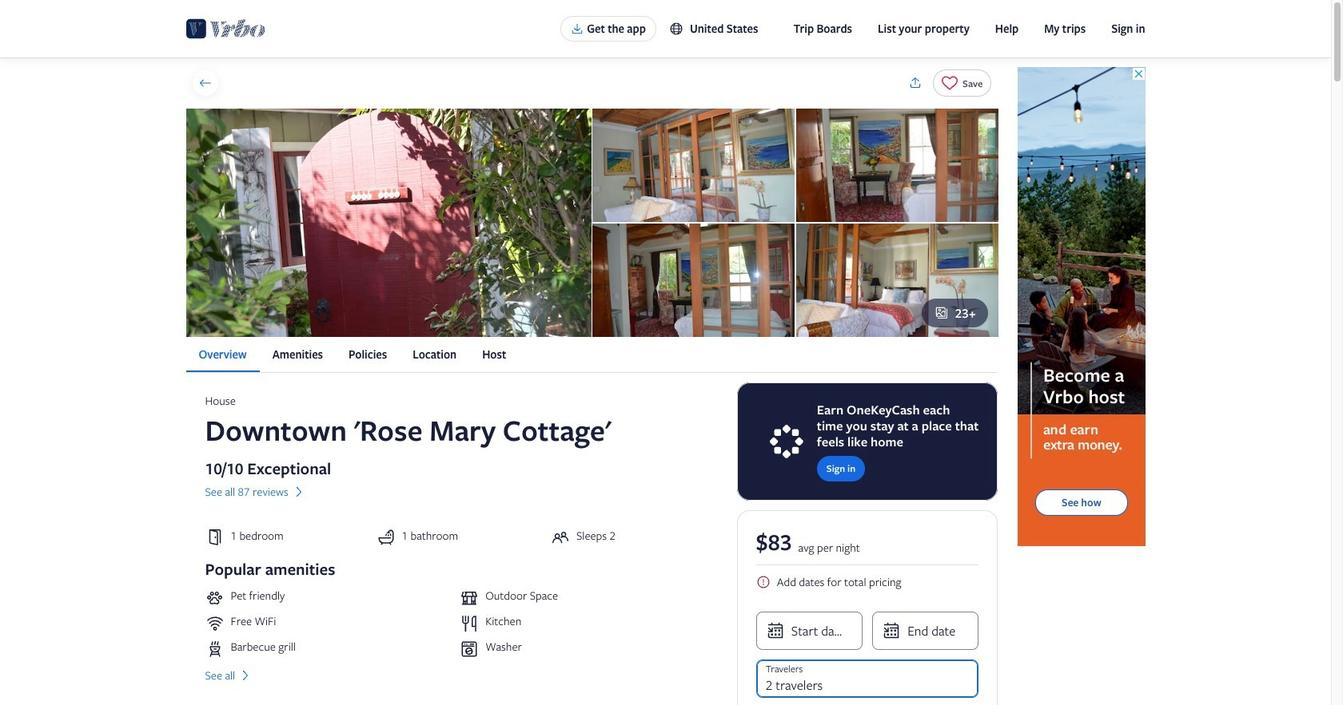 Task type: vqa. For each thing, say whether or not it's contained in the screenshot.
List
yes



Task type: describe. For each thing, give the bounding box(es) containing it.
property grounds image
[[186, 109, 591, 337]]

download the app button image
[[571, 22, 584, 35]]

medium image
[[238, 669, 253, 684]]



Task type: locate. For each thing, give the bounding box(es) containing it.
1 vertical spatial small image
[[756, 576, 771, 590]]

0 vertical spatial small image
[[669, 22, 690, 36]]

list item
[[205, 589, 453, 608], [460, 589, 708, 608], [205, 615, 453, 634], [460, 615, 708, 634], [205, 640, 453, 660], [460, 640, 708, 660]]

small image
[[669, 22, 690, 36], [756, 576, 771, 590]]

list
[[186, 337, 998, 373]]

show all 23 images image
[[934, 306, 949, 321]]

see all properties image
[[198, 76, 212, 90]]

medium image
[[292, 485, 306, 500]]

share image
[[908, 76, 923, 90]]

1 horizontal spatial small image
[[756, 576, 771, 590]]

0 horizontal spatial small image
[[669, 22, 690, 36]]

vrbo logo image
[[186, 16, 265, 42]]

room image
[[593, 109, 795, 222], [796, 109, 998, 222], [593, 224, 795, 337], [796, 224, 998, 337]]



